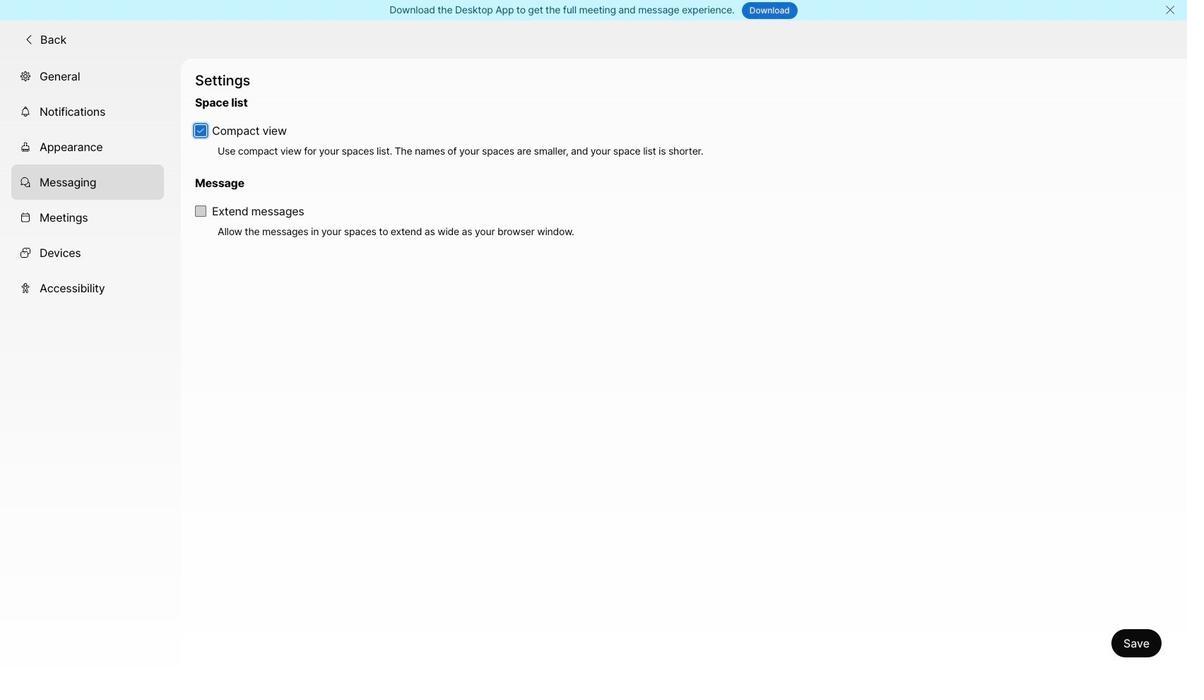 Task type: vqa. For each thing, say whether or not it's contained in the screenshot.
Skin tone picker toolbar
no



Task type: describe. For each thing, give the bounding box(es) containing it.
general tab
[[11, 58, 164, 94]]

settings navigation
[[0, 58, 181, 681]]



Task type: locate. For each thing, give the bounding box(es) containing it.
meetings tab
[[11, 200, 164, 235]]

accessibility tab
[[11, 271, 164, 306]]

messaging tab
[[11, 164, 164, 200]]

notifications tab
[[11, 94, 164, 129]]

cancel_16 image
[[1165, 4, 1176, 16]]

appearance tab
[[11, 129, 164, 164]]

devices tab
[[11, 235, 164, 271]]



